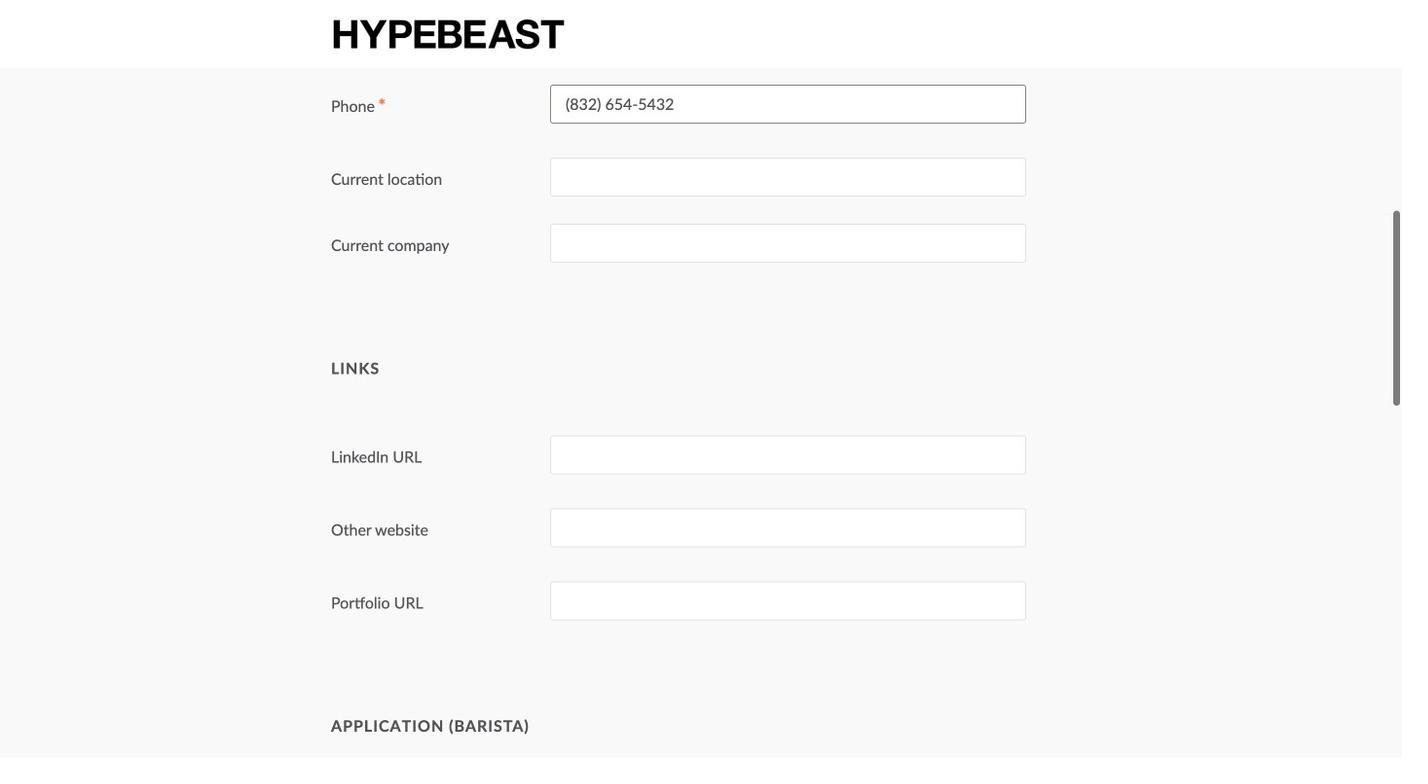Task type: locate. For each thing, give the bounding box(es) containing it.
None email field
[[550, 11, 1027, 50]]

None text field
[[550, 158, 1027, 197], [550, 436, 1027, 475], [550, 582, 1027, 621], [550, 158, 1027, 197], [550, 436, 1027, 475], [550, 582, 1027, 621]]

None text field
[[550, 85, 1027, 124], [550, 224, 1027, 263], [550, 509, 1027, 548], [550, 85, 1027, 124], [550, 224, 1027, 263], [550, 509, 1027, 548]]



Task type: describe. For each thing, give the bounding box(es) containing it.
hypebeast logo image
[[331, 17, 566, 51]]



Task type: vqa. For each thing, say whether or not it's contained in the screenshot.
Lever Logo
no



